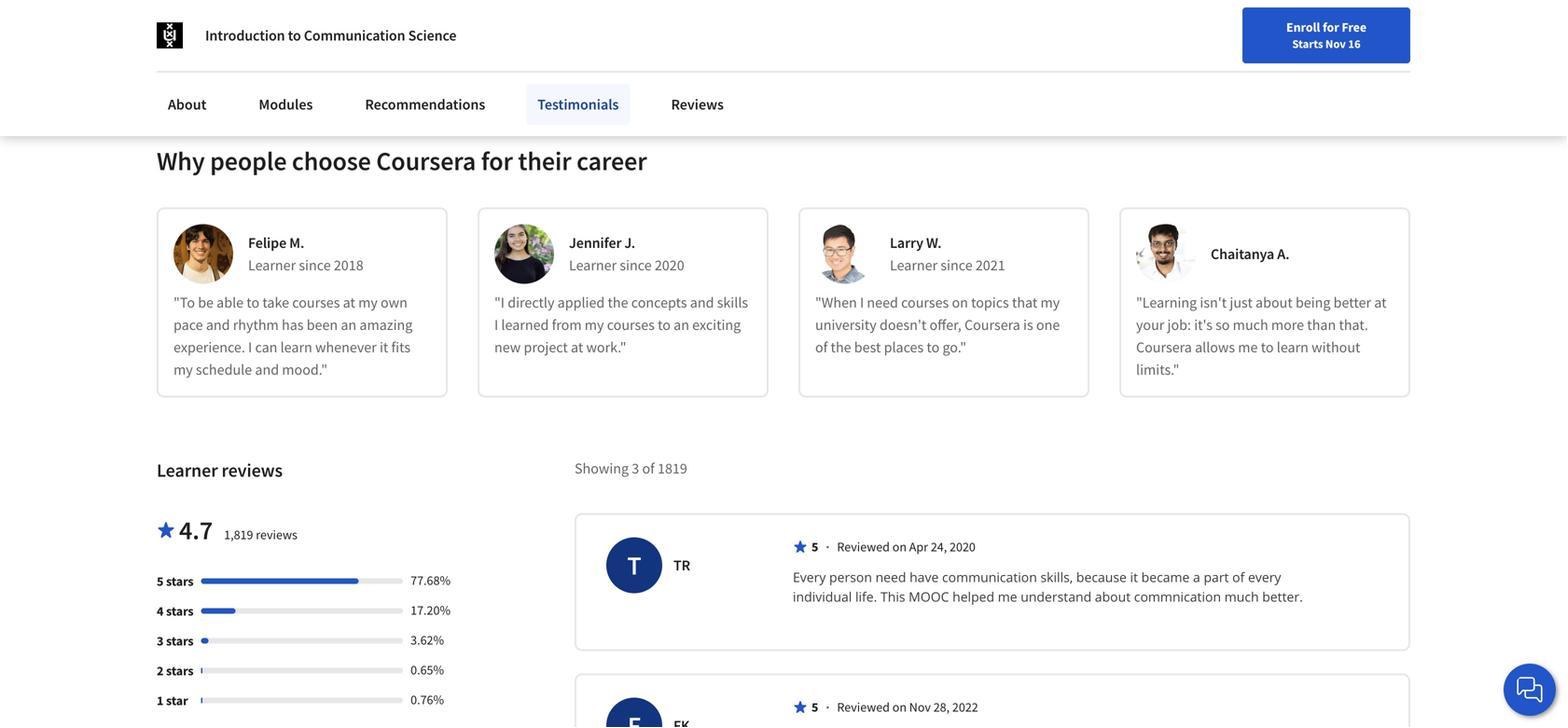 Task type: vqa. For each thing, say whether or not it's contained in the screenshot.


Task type: locate. For each thing, give the bounding box(es) containing it.
2 vertical spatial 5
[[812, 699, 819, 716]]

0 vertical spatial more
[[215, 29, 245, 46]]

more
[[215, 29, 245, 46], [1272, 316, 1305, 334]]

at inside "i directly applied the concepts and skills i learned from my courses to an exciting new project at work."
[[571, 338, 584, 357]]

better
[[1334, 293, 1372, 312]]

on up offer,
[[952, 293, 969, 312]]

my up work."
[[585, 316, 604, 334]]

0 vertical spatial reviews
[[222, 459, 283, 482]]

1 horizontal spatial coursera
[[965, 316, 1021, 334]]

1 stars from the top
[[166, 573, 194, 590]]

of down university
[[816, 338, 828, 357]]

it
[[380, 338, 388, 357], [1131, 569, 1139, 586]]

at
[[343, 293, 355, 312], [1375, 293, 1387, 312], [571, 338, 584, 357]]

for left their
[[481, 144, 513, 177]]

coursera down recommendations
[[376, 144, 476, 177]]

from
[[552, 316, 582, 334]]

2020 inside jennifer j. learner since 2020
[[655, 256, 685, 275]]

much down every
[[1225, 588, 1259, 606]]

learn down than
[[1277, 338, 1309, 357]]

reviewed up person
[[837, 539, 890, 556]]

1 vertical spatial reviewed
[[837, 699, 890, 716]]

and inside "i directly applied the concepts and skills i learned from my courses to an exciting new project at work."
[[690, 293, 714, 312]]

1 horizontal spatial learn
[[1277, 338, 1309, 357]]

1 vertical spatial 3
[[157, 633, 164, 650]]

0 vertical spatial i
[[860, 293, 864, 312]]

0 horizontal spatial the
[[608, 293, 629, 312]]

need up the doesn't
[[867, 293, 899, 312]]

1 since from the left
[[299, 256, 331, 275]]

places
[[884, 338, 924, 357]]

1 horizontal spatial at
[[571, 338, 584, 357]]

2 stars from the top
[[166, 603, 194, 620]]

at down from
[[571, 338, 584, 357]]

at for better
[[1375, 293, 1387, 312]]

go."
[[943, 338, 967, 357]]

0 horizontal spatial about
[[1095, 588, 1131, 606]]

me down communication
[[998, 588, 1018, 606]]

4 stars from the top
[[166, 663, 194, 680]]

0 horizontal spatial coursera
[[376, 144, 476, 177]]

1 vertical spatial of
[[642, 459, 655, 478]]

and down can
[[255, 361, 279, 379]]

to right allows at the top of page
[[1261, 338, 1274, 357]]

4 stars
[[157, 603, 194, 620]]

show notifications image
[[1316, 23, 1338, 46]]

need inside every person need have communication skills, because it became a part of every individual life. this mooc helped me understand about commnication much better.
[[876, 569, 907, 586]]

show
[[172, 29, 203, 46]]

experience.
[[174, 338, 245, 357]]

0 horizontal spatial since
[[299, 256, 331, 275]]

isn't
[[1200, 293, 1227, 312]]

job:
[[1168, 316, 1192, 334]]

on left "28,"
[[893, 699, 907, 716]]

courses
[[292, 293, 340, 312], [902, 293, 949, 312], [607, 316, 655, 334]]

0 vertical spatial coursera
[[376, 144, 476, 177]]

2020 up the concepts
[[655, 256, 685, 275]]

pace
[[174, 316, 203, 334]]

chat with us image
[[1515, 676, 1545, 705]]

the right the "applied"
[[608, 293, 629, 312]]

0 vertical spatial need
[[867, 293, 899, 312]]

0 vertical spatial reviewed
[[837, 539, 890, 556]]

5 for reviewed on nov 28, 2022
[[812, 699, 819, 716]]

reviews up the 1,819 reviews on the bottom
[[222, 459, 283, 482]]

1 horizontal spatial me
[[1239, 338, 1258, 357]]

1
[[157, 693, 164, 710]]

courses up been
[[292, 293, 340, 312]]

larry w. learner since 2021
[[890, 234, 1006, 275]]

an inside "to be able to take courses at my own pace and rhythm has been an amazing experience. i can learn whenever it fits my schedule and mood."
[[341, 316, 357, 334]]

able
[[217, 293, 244, 312]]

courses up offer,
[[902, 293, 949, 312]]

2020 right 24,
[[950, 539, 976, 556]]

nov left "28,"
[[910, 699, 931, 716]]

an down the concepts
[[674, 316, 690, 334]]

it left fits
[[380, 338, 388, 357]]

5 up every on the right bottom of the page
[[812, 539, 819, 556]]

stars up 2 stars
[[166, 633, 194, 650]]

2 vertical spatial of
[[1233, 569, 1245, 586]]

stars right 4
[[166, 603, 194, 620]]

2 vertical spatial on
[[893, 699, 907, 716]]

stars for 3 stars
[[166, 633, 194, 650]]

that
[[1012, 293, 1038, 312]]

since down w.
[[941, 256, 973, 275]]

my up one
[[1041, 293, 1060, 312]]

1 horizontal spatial 2020
[[950, 539, 976, 556]]

1 learn from the left
[[281, 338, 312, 357]]

3 up "2"
[[157, 633, 164, 650]]

on
[[952, 293, 969, 312], [893, 539, 907, 556], [893, 699, 907, 716]]

2 horizontal spatial i
[[860, 293, 864, 312]]

of left 1819
[[642, 459, 655, 478]]

university of amsterdam image
[[157, 22, 183, 49]]

learn down has
[[281, 338, 312, 357]]

need for courses
[[867, 293, 899, 312]]

about right just
[[1256, 293, 1293, 312]]

0 horizontal spatial more
[[215, 29, 245, 46]]

coursera down topics
[[965, 316, 1021, 334]]

on left apr
[[893, 539, 907, 556]]

0 vertical spatial about
[[1256, 293, 1293, 312]]

skills,
[[1041, 569, 1073, 586]]

1 vertical spatial the
[[831, 338, 852, 357]]

work."
[[586, 338, 627, 357]]

for
[[1323, 19, 1340, 35], [481, 144, 513, 177]]

communication
[[942, 569, 1038, 586]]

new
[[495, 338, 521, 357]]

learner down larry
[[890, 256, 938, 275]]

learn for more
[[1277, 338, 1309, 357]]

stars right "2"
[[166, 663, 194, 680]]

"i directly applied the concepts and skills i learned from my courses to an exciting new project at work."
[[495, 293, 749, 357]]

"to be able to take courses at my own pace and rhythm has been an amazing experience. i can learn whenever it fits my schedule and mood."
[[174, 293, 413, 379]]

1 vertical spatial i
[[495, 316, 499, 334]]

0 horizontal spatial 2020
[[655, 256, 685, 275]]

and up the exciting
[[690, 293, 714, 312]]

of inside "when i need courses on topics that my university doesn't offer, coursera is one of the best places to go."
[[816, 338, 828, 357]]

nov
[[1326, 36, 1346, 51], [910, 699, 931, 716]]

learner inside larry w. learner since 2021
[[890, 256, 938, 275]]

to down the concepts
[[658, 316, 671, 334]]

2 horizontal spatial at
[[1375, 293, 1387, 312]]

since inside jennifer j. learner since 2020
[[620, 256, 652, 275]]

0 horizontal spatial an
[[341, 316, 357, 334]]

1 horizontal spatial the
[[831, 338, 852, 357]]

2 horizontal spatial of
[[1233, 569, 1245, 586]]

2018
[[334, 256, 364, 275]]

it inside "to be able to take courses at my own pace and rhythm has been an amazing experience. i can learn whenever it fits my schedule and mood."
[[380, 338, 388, 357]]

i inside "i directly applied the concepts and skills i learned from my courses to an exciting new project at work."
[[495, 316, 499, 334]]

apr
[[910, 539, 929, 556]]

nov left 16
[[1326, 36, 1346, 51]]

1 vertical spatial 5
[[157, 573, 164, 590]]

showing
[[575, 459, 629, 478]]

1 vertical spatial coursera
[[965, 316, 1021, 334]]

2 since from the left
[[620, 256, 652, 275]]

learn inside "to be able to take courses at my own pace and rhythm has been an amazing experience. i can learn whenever it fits my schedule and mood."
[[281, 338, 312, 357]]

for left "free" in the top of the page
[[1323, 19, 1340, 35]]

i left can
[[248, 338, 252, 357]]

this
[[881, 588, 906, 606]]

learner reviews
[[157, 459, 283, 482]]

starts
[[1293, 36, 1324, 51]]

the down university
[[831, 338, 852, 357]]

be
[[198, 293, 214, 312]]

to inside "to be able to take courses at my own pace and rhythm has been an amazing experience. i can learn whenever it fits my schedule and mood."
[[247, 293, 260, 312]]

learn inside "learning isn't just about being better at your job: it's so much more than that. coursera allows me to learn without limits."
[[1277, 338, 1309, 357]]

felipe
[[248, 234, 287, 252]]

1 vertical spatial more
[[1272, 316, 1305, 334]]

at inside "to be able to take courses at my own pace and rhythm has been an amazing experience. i can learn whenever it fits my schedule and mood."
[[343, 293, 355, 312]]

1 horizontal spatial nov
[[1326, 36, 1346, 51]]

0 vertical spatial of
[[816, 338, 828, 357]]

1 vertical spatial reviews
[[256, 527, 298, 543]]

schedule
[[196, 361, 252, 379]]

i
[[860, 293, 864, 312], [495, 316, 499, 334], [248, 338, 252, 357]]

courses inside "i directly applied the concepts and skills i learned from my courses to an exciting new project at work."
[[607, 316, 655, 334]]

2 an from the left
[[674, 316, 690, 334]]

5
[[812, 539, 819, 556], [157, 573, 164, 590], [812, 699, 819, 716]]

2 vertical spatial coursera
[[1137, 338, 1192, 357]]

since inside the felipe m. learner since 2018
[[299, 256, 331, 275]]

an up "whenever" in the top of the page
[[341, 316, 357, 334]]

0 vertical spatial nov
[[1326, 36, 1346, 51]]

1 horizontal spatial i
[[495, 316, 499, 334]]

2 horizontal spatial since
[[941, 256, 973, 275]]

0 vertical spatial for
[[1323, 19, 1340, 35]]

24,
[[931, 539, 947, 556]]

courses up work."
[[607, 316, 655, 334]]

1 horizontal spatial more
[[1272, 316, 1305, 334]]

1 horizontal spatial since
[[620, 256, 652, 275]]

stars up 4 stars at bottom left
[[166, 573, 194, 590]]

0 vertical spatial and
[[690, 293, 714, 312]]

1 vertical spatial much
[[1225, 588, 1259, 606]]

to up rhythm
[[247, 293, 260, 312]]

much inside every person need have communication skills, because it became a part of every individual life. this mooc helped me understand about commnication much better.
[[1225, 588, 1259, 606]]

the
[[608, 293, 629, 312], [831, 338, 852, 357]]

much inside "learning isn't just about being better at your job: it's so much more than that. coursera allows me to learn without limits."
[[1233, 316, 1269, 334]]

1 vertical spatial 2020
[[950, 539, 976, 556]]

1 vertical spatial nov
[[910, 699, 931, 716]]

2 reviewed from the top
[[837, 699, 890, 716]]

me inside every person need have communication skills, because it became a part of every individual life. this mooc helped me understand about commnication much better.
[[998, 588, 1018, 606]]

0 vertical spatial me
[[1239, 338, 1258, 357]]

since down m.
[[299, 256, 331, 275]]

5 left reviewed on nov 28, 2022
[[812, 699, 819, 716]]

learner inside jennifer j. learner since 2020
[[569, 256, 617, 275]]

collection element
[[146, 0, 1422, 84]]

"to
[[174, 293, 195, 312]]

0 horizontal spatial for
[[481, 144, 513, 177]]

been
[[307, 316, 338, 334]]

me inside "learning isn't just about being better at your job: it's so much more than that. coursera allows me to learn without limits."
[[1239, 338, 1258, 357]]

just
[[1230, 293, 1253, 312]]

it left became at the right bottom
[[1131, 569, 1139, 586]]

2 horizontal spatial and
[[690, 293, 714, 312]]

for inside enroll for free starts nov 16
[[1323, 19, 1340, 35]]

1 horizontal spatial for
[[1323, 19, 1340, 35]]

1 horizontal spatial about
[[1256, 293, 1293, 312]]

77.68%
[[411, 572, 451, 589]]

every
[[793, 569, 826, 586]]

0 horizontal spatial it
[[380, 338, 388, 357]]

1 vertical spatial and
[[206, 316, 230, 334]]

1 horizontal spatial courses
[[607, 316, 655, 334]]

learner down felipe
[[248, 256, 296, 275]]

of right part
[[1233, 569, 1245, 586]]

2 learn from the left
[[1277, 338, 1309, 357]]

1 vertical spatial on
[[893, 539, 907, 556]]

1 vertical spatial need
[[876, 569, 907, 586]]

2 vertical spatial i
[[248, 338, 252, 357]]

reviewed left "28,"
[[837, 699, 890, 716]]

2020
[[655, 256, 685, 275], [950, 539, 976, 556]]

and up experience.
[[206, 316, 230, 334]]

i inside "when i need courses on topics that my university doesn't offer, coursera is one of the best places to go."
[[860, 293, 864, 312]]

reviews
[[671, 95, 724, 114]]

learn for has
[[281, 338, 312, 357]]

None search field
[[266, 12, 714, 49]]

about inside every person need have communication skills, because it became a part of every individual life. this mooc helped me understand about commnication much better.
[[1095, 588, 1131, 606]]

the inside "when i need courses on topics that my university doesn't offer, coursera is one of the best places to go."
[[831, 338, 852, 357]]

choose
[[292, 144, 371, 177]]

enroll
[[1287, 19, 1321, 35]]

0 horizontal spatial at
[[343, 293, 355, 312]]

at inside "learning isn't just about being better at your job: it's so much more than that. coursera allows me to learn without limits."
[[1375, 293, 1387, 312]]

a.
[[1278, 245, 1290, 263]]

my inside "i directly applied the concepts and skills i learned from my courses to an exciting new project at work."
[[585, 316, 604, 334]]

0 vertical spatial it
[[380, 338, 388, 357]]

me
[[1239, 338, 1258, 357], [998, 588, 1018, 606]]

"when i need courses on topics that my university doesn't offer, coursera is one of the best places to go."
[[816, 293, 1060, 357]]

1 reviewed from the top
[[837, 539, 890, 556]]

reviews right 1,819
[[256, 527, 298, 543]]

learner inside the felipe m. learner since 2018
[[248, 256, 296, 275]]

need inside "when i need courses on topics that my university doesn't offer, coursera is one of the best places to go."
[[867, 293, 899, 312]]

0 horizontal spatial i
[[248, 338, 252, 357]]

than
[[1308, 316, 1337, 334]]

3 since from the left
[[941, 256, 973, 275]]

0 vertical spatial on
[[952, 293, 969, 312]]

the inside "i directly applied the concepts and skills i learned from my courses to an exciting new project at work."
[[608, 293, 629, 312]]

i inside "to be able to take courses at my own pace and rhythm has been an amazing experience. i can learn whenever it fits my schedule and mood."
[[248, 338, 252, 357]]

an inside "i directly applied the concepts and skills i learned from my courses to an exciting new project at work."
[[674, 316, 690, 334]]

2020 for reviewed on apr 24, 2020
[[950, 539, 976, 556]]

at right better
[[1375, 293, 1387, 312]]

english
[[1210, 21, 1255, 40]]

your
[[1137, 316, 1165, 334]]

1 horizontal spatial of
[[816, 338, 828, 357]]

since down j.
[[620, 256, 652, 275]]

modules
[[259, 95, 313, 114]]

offer,
[[930, 316, 962, 334]]

take
[[263, 293, 289, 312]]

1 an from the left
[[341, 316, 357, 334]]

a
[[1194, 569, 1201, 586]]

0 vertical spatial 2020
[[655, 256, 685, 275]]

fits
[[391, 338, 411, 357]]

2 horizontal spatial coursera
[[1137, 338, 1192, 357]]

1 vertical spatial it
[[1131, 569, 1139, 586]]

testimonials link
[[527, 84, 630, 125]]

to left the go."
[[927, 338, 940, 357]]

1 vertical spatial me
[[998, 588, 1018, 606]]

since inside larry w. learner since 2021
[[941, 256, 973, 275]]

0 horizontal spatial courses
[[292, 293, 340, 312]]

it inside every person need have communication skills, because it became a part of every individual life. this mooc helped me understand about commnication much better.
[[1131, 569, 1139, 586]]

5 up 4
[[157, 573, 164, 590]]

1,819 reviews
[[224, 527, 298, 543]]

i right "when at the top
[[860, 293, 864, 312]]

to
[[288, 26, 301, 45], [247, 293, 260, 312], [658, 316, 671, 334], [927, 338, 940, 357], [1261, 338, 1274, 357]]

rhythm
[[233, 316, 279, 334]]

larry
[[890, 234, 924, 252]]

more right 6
[[215, 29, 245, 46]]

more left than
[[1272, 316, 1305, 334]]

me right allows at the top of page
[[1239, 338, 1258, 357]]

about down the because
[[1095, 588, 1131, 606]]

0 vertical spatial 5
[[812, 539, 819, 556]]

2 horizontal spatial courses
[[902, 293, 949, 312]]

coursera up limits."
[[1137, 338, 1192, 357]]

1 horizontal spatial and
[[255, 361, 279, 379]]

1 horizontal spatial it
[[1131, 569, 1139, 586]]

0 vertical spatial much
[[1233, 316, 1269, 334]]

courses inside "when i need courses on topics that my university doesn't offer, coursera is one of the best places to go."
[[902, 293, 949, 312]]

stars for 2 stars
[[166, 663, 194, 680]]

on for nov
[[893, 699, 907, 716]]

need up this
[[876, 569, 907, 586]]

i down "i
[[495, 316, 499, 334]]

much down just
[[1233, 316, 1269, 334]]

0 horizontal spatial me
[[998, 588, 1018, 606]]

0 vertical spatial the
[[608, 293, 629, 312]]

since for j.
[[620, 256, 652, 275]]

3 stars from the top
[[166, 633, 194, 650]]

person
[[830, 569, 872, 586]]

1 vertical spatial about
[[1095, 588, 1131, 606]]

0 vertical spatial 3
[[632, 459, 639, 478]]

2 vertical spatial and
[[255, 361, 279, 379]]

1 horizontal spatial an
[[674, 316, 690, 334]]

0 horizontal spatial learn
[[281, 338, 312, 357]]

reviewed for reviewed on nov 28, 2022
[[837, 699, 890, 716]]

at down the 2018
[[343, 293, 355, 312]]

learner down jennifer
[[569, 256, 617, 275]]

concepts
[[632, 293, 687, 312]]

2021
[[976, 256, 1006, 275]]

doesn't
[[880, 316, 927, 334]]

3 right showing
[[632, 459, 639, 478]]

that.
[[1340, 316, 1369, 334]]

understand
[[1021, 588, 1092, 606]]

reviewed for reviewed on apr 24, 2020
[[837, 539, 890, 556]]

why
[[157, 144, 205, 177]]



Task type: describe. For each thing, give the bounding box(es) containing it.
courses inside "to be able to take courses at my own pace and rhythm has been an amazing experience. i can learn whenever it fits my schedule and mood."
[[292, 293, 340, 312]]

enroll for free starts nov 16
[[1287, 19, 1367, 51]]

"when
[[816, 293, 857, 312]]

allows
[[1195, 338, 1236, 357]]

amazing
[[360, 316, 413, 334]]

learner for jennifer
[[569, 256, 617, 275]]

being
[[1296, 293, 1331, 312]]

learner up 4.7
[[157, 459, 218, 482]]

stars for 5 stars
[[166, 573, 194, 590]]

reviews link
[[660, 84, 735, 125]]

"learning isn't just about being better at your job: it's so much more than that. coursera allows me to learn without limits."
[[1137, 293, 1387, 379]]

limits."
[[1137, 361, 1180, 379]]

learner for larry
[[890, 256, 938, 275]]

since for w.
[[941, 256, 973, 275]]

my down experience.
[[174, 361, 193, 379]]

life.
[[856, 588, 878, 606]]

directly
[[508, 293, 555, 312]]

applied
[[558, 293, 605, 312]]

28,
[[934, 699, 950, 716]]

about link
[[157, 84, 218, 125]]

5 stars
[[157, 573, 194, 590]]

coursera inside "when i need courses on topics that my university doesn't offer, coursera is one of the best places to go."
[[965, 316, 1021, 334]]

own
[[381, 293, 408, 312]]

tr
[[674, 557, 691, 575]]

0.65%
[[411, 662, 444, 679]]

stars for 4 stars
[[166, 603, 194, 620]]

english button
[[1176, 0, 1289, 61]]

to inside "learning isn't just about being better at your job: it's so much more than that. coursera allows me to learn without limits."
[[1261, 338, 1274, 357]]

2020 for jennifer j. learner since 2020
[[655, 256, 685, 275]]

nov inside enroll for free starts nov 16
[[1326, 36, 1346, 51]]

to right introduction
[[288, 26, 301, 45]]

1 vertical spatial for
[[481, 144, 513, 177]]

need for have
[[876, 569, 907, 586]]

reviewed on apr 24, 2020
[[837, 539, 976, 556]]

whenever
[[315, 338, 377, 357]]

reviews for learner reviews
[[222, 459, 283, 482]]

more inside "learning isn't just about being better at your job: it's so much more than that. coursera allows me to learn without limits."
[[1272, 316, 1305, 334]]

part
[[1204, 569, 1229, 586]]

0 horizontal spatial of
[[642, 459, 655, 478]]

to inside "i directly applied the concepts and skills i learned from my courses to an exciting new project at work."
[[658, 316, 671, 334]]

show 6 more button
[[157, 21, 260, 54]]

mooc
[[909, 588, 949, 606]]

to inside "when i need courses on topics that my university doesn't offer, coursera is one of the best places to go."
[[927, 338, 940, 357]]

3.62%
[[411, 632, 444, 649]]

of inside every person need have communication skills, because it became a part of every individual life. this mooc helped me understand about commnication much better.
[[1233, 569, 1245, 586]]

about
[[168, 95, 207, 114]]

university
[[816, 316, 877, 334]]

0.76%
[[411, 692, 444, 709]]

t
[[627, 550, 642, 582]]

on for apr
[[893, 539, 907, 556]]

jennifer
[[569, 234, 622, 252]]

why people choose coursera for their career
[[157, 144, 647, 177]]

coursera inside "learning isn't just about being better at your job: it's so much more than that. coursera allows me to learn without limits."
[[1137, 338, 1192, 357]]

topics
[[972, 293, 1009, 312]]

commnication
[[1135, 588, 1222, 606]]

about inside "learning isn't just about being better at your job: it's so much more than that. coursera allows me to learn without limits."
[[1256, 293, 1293, 312]]

showing 3 of 1819
[[575, 459, 688, 478]]

learner for felipe
[[248, 256, 296, 275]]

reviews for 1,819 reviews
[[256, 527, 298, 543]]

people
[[210, 144, 287, 177]]

it's
[[1195, 316, 1213, 334]]

communication
[[304, 26, 405, 45]]

at for courses
[[343, 293, 355, 312]]

felipe m. learner since 2018
[[248, 234, 364, 275]]

so
[[1216, 316, 1230, 334]]

because
[[1077, 569, 1127, 586]]

recommendations
[[365, 95, 486, 114]]

star
[[166, 693, 188, 710]]

introduction
[[205, 26, 285, 45]]

0 horizontal spatial and
[[206, 316, 230, 334]]

2
[[157, 663, 164, 680]]

my left own
[[358, 293, 378, 312]]

best
[[855, 338, 881, 357]]

have
[[910, 569, 939, 586]]

5 for reviewed on apr 24, 2020
[[812, 539, 819, 556]]

has
[[282, 316, 304, 334]]

more inside button
[[215, 29, 245, 46]]

mood."
[[282, 361, 328, 379]]

better.
[[1263, 588, 1304, 606]]

one
[[1037, 316, 1060, 334]]

can
[[255, 338, 278, 357]]

testimonials
[[538, 95, 619, 114]]

2 stars
[[157, 663, 194, 680]]

16
[[1349, 36, 1361, 51]]

helped
[[953, 588, 995, 606]]

my inside "when i need courses on topics that my university doesn't offer, coursera is one of the best places to go."
[[1041, 293, 1060, 312]]

"i
[[495, 293, 505, 312]]

0 horizontal spatial 3
[[157, 633, 164, 650]]

m.
[[289, 234, 305, 252]]

reviewed on nov 28, 2022
[[837, 699, 979, 716]]

since for m.
[[299, 256, 331, 275]]

modules link
[[248, 84, 324, 125]]

1,819
[[224, 527, 253, 543]]

skills
[[717, 293, 749, 312]]

without
[[1312, 338, 1361, 357]]

became
[[1142, 569, 1190, 586]]

introduction to communication science
[[205, 26, 457, 45]]

0 horizontal spatial nov
[[910, 699, 931, 716]]

science
[[408, 26, 457, 45]]

career
[[577, 144, 647, 177]]

1819
[[658, 459, 688, 478]]

chaitanya a.
[[1211, 245, 1290, 263]]

1 horizontal spatial 3
[[632, 459, 639, 478]]

4.7
[[179, 514, 213, 547]]

on inside "when i need courses on topics that my university doesn't offer, coursera is one of the best places to go."
[[952, 293, 969, 312]]

project
[[524, 338, 568, 357]]

learned
[[502, 316, 549, 334]]

every
[[1249, 569, 1282, 586]]



